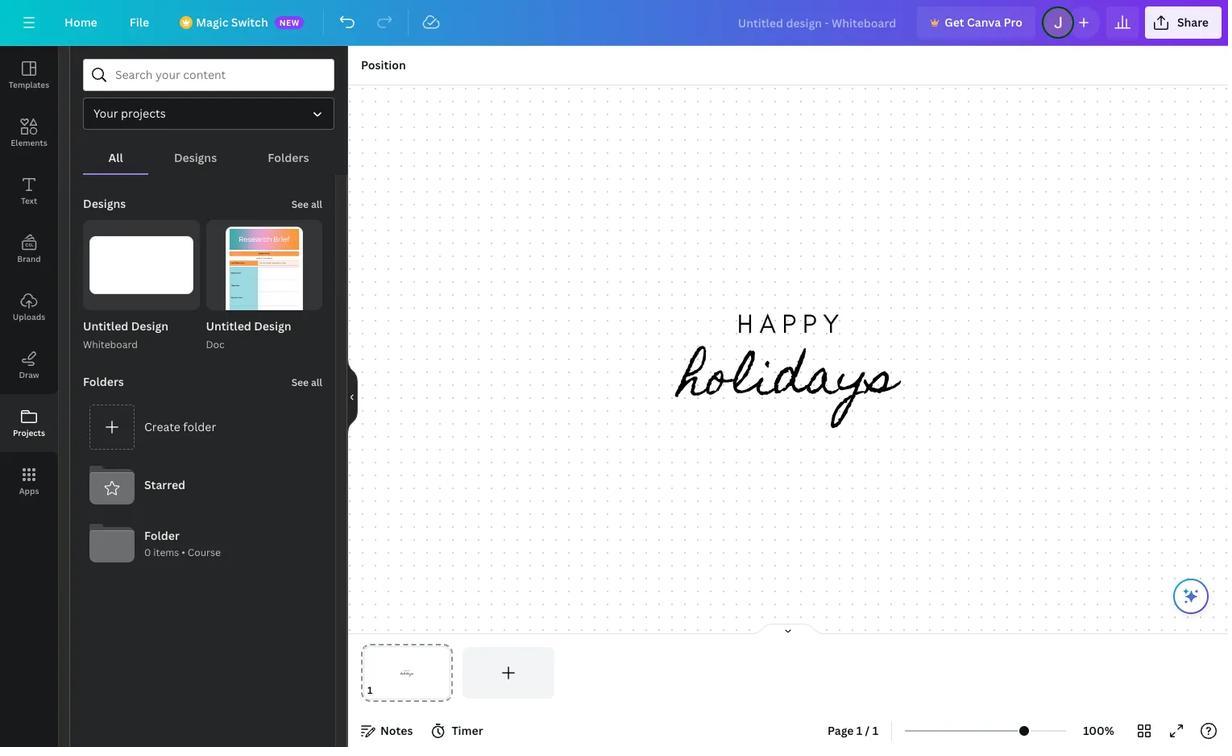Task type: describe. For each thing, give the bounding box(es) containing it.
text button
[[0, 162, 58, 220]]

brand
[[17, 253, 41, 264]]

elements
[[11, 137, 47, 148]]

draw button
[[0, 336, 58, 394]]

hide image
[[347, 358, 358, 435]]

home link
[[52, 6, 110, 39]]

•
[[182, 546, 185, 559]]

100%
[[1084, 723, 1115, 738]]

new
[[279, 17, 300, 28]]

file
[[130, 15, 149, 30]]

course
[[188, 546, 221, 559]]

page 1 image
[[361, 647, 453, 699]]

folder
[[183, 419, 216, 435]]

templates button
[[0, 46, 58, 104]]

0 horizontal spatial designs
[[83, 196, 126, 211]]

hide pages image
[[750, 623, 827, 636]]

brand button
[[0, 220, 58, 278]]

templates
[[9, 79, 49, 90]]

file button
[[117, 6, 162, 39]]

happy
[[737, 308, 846, 340]]

share
[[1178, 15, 1209, 30]]

draw
[[19, 369, 39, 381]]

canva assistant image
[[1182, 587, 1201, 606]]

starred button
[[83, 457, 322, 515]]

1 1 from the left
[[857, 723, 863, 738]]

timer button
[[426, 718, 490, 744]]

share button
[[1146, 6, 1222, 39]]

folder 0 items • course
[[144, 528, 221, 559]]

group for untitled design doc
[[206, 220, 322, 336]]

0
[[144, 546, 151, 559]]

position button
[[355, 52, 413, 78]]

home
[[64, 15, 97, 30]]

designs button
[[149, 143, 242, 173]]

holidays
[[680, 331, 897, 433]]

design for untitled design doc
[[254, 319, 291, 334]]

2 untitled design group from the left
[[206, 220, 322, 353]]

timer
[[452, 723, 483, 738]]

apps button
[[0, 452, 58, 510]]

100% button
[[1073, 718, 1125, 744]]

Select ownership filter button
[[83, 98, 335, 130]]

see for designs
[[292, 198, 309, 211]]

all
[[109, 150, 123, 165]]

position
[[361, 57, 406, 73]]

folder
[[144, 528, 180, 543]]

see all button for folders
[[290, 366, 324, 399]]

Design title text field
[[725, 6, 911, 39]]

apps
[[19, 485, 39, 497]]

side panel tab list
[[0, 46, 58, 510]]

text
[[21, 195, 37, 206]]

1 untitled design group from the left
[[83, 220, 200, 353]]



Task type: vqa. For each thing, say whether or not it's contained in the screenshot.
all related to Designs
yes



Task type: locate. For each thing, give the bounding box(es) containing it.
1 horizontal spatial untitled design group
[[206, 220, 322, 353]]

see all for folders
[[292, 376, 322, 390]]

0 horizontal spatial untitled design group
[[83, 220, 200, 353]]

Page title text field
[[380, 683, 386, 699]]

untitled up the doc
[[206, 319, 251, 334]]

0 horizontal spatial group
[[83, 220, 200, 311]]

see all button down the folders button
[[290, 188, 324, 220]]

items
[[153, 546, 179, 559]]

get canva pro
[[945, 15, 1023, 30]]

see all button
[[290, 188, 324, 220], [290, 366, 324, 399]]

untitled for untitled design doc
[[206, 319, 251, 334]]

1 see all from the top
[[292, 198, 322, 211]]

all for designs
[[311, 198, 322, 211]]

page
[[828, 723, 854, 738]]

uploads
[[13, 311, 45, 322]]

main menu bar
[[0, 0, 1229, 46]]

starred
[[144, 478, 185, 493]]

magic
[[196, 15, 229, 30]]

1 vertical spatial see all
[[292, 376, 322, 390]]

projects button
[[0, 394, 58, 452]]

see all for designs
[[292, 198, 322, 211]]

your
[[94, 106, 118, 121]]

1 horizontal spatial 1
[[873, 723, 879, 738]]

elements button
[[0, 104, 58, 162]]

canva
[[967, 15, 1001, 30]]

1 see all button from the top
[[290, 188, 324, 220]]

group
[[83, 220, 200, 311], [206, 220, 322, 336]]

designs inside button
[[174, 150, 217, 165]]

design inside untitled design whiteboard
[[131, 319, 168, 334]]

see
[[292, 198, 309, 211], [292, 376, 309, 390]]

designs
[[174, 150, 217, 165], [83, 196, 126, 211]]

0 vertical spatial all
[[311, 198, 322, 211]]

design
[[131, 319, 168, 334], [254, 319, 291, 334]]

1 vertical spatial see all button
[[290, 366, 324, 399]]

folders
[[268, 150, 309, 165], [83, 374, 124, 390]]

1 horizontal spatial design
[[254, 319, 291, 334]]

see all left hide image
[[292, 376, 322, 390]]

see all
[[292, 198, 322, 211], [292, 376, 322, 390]]

switch
[[231, 15, 268, 30]]

all left hide image
[[311, 376, 322, 390]]

1 untitled from the left
[[83, 319, 128, 334]]

1 right /
[[873, 723, 879, 738]]

0 horizontal spatial 1
[[857, 723, 863, 738]]

page 1 / 1
[[828, 723, 879, 738]]

2 see from the top
[[292, 376, 309, 390]]

all
[[311, 198, 322, 211], [311, 376, 322, 390]]

get canva pro button
[[918, 6, 1036, 39]]

1 horizontal spatial group
[[206, 220, 322, 336]]

notes
[[381, 723, 413, 738]]

see for folders
[[292, 376, 309, 390]]

0 vertical spatial folders
[[268, 150, 309, 165]]

designs down select ownership filter button at the top left of page
[[174, 150, 217, 165]]

Search your content search field
[[115, 60, 324, 90]]

1 horizontal spatial folders
[[268, 150, 309, 165]]

2 1 from the left
[[873, 723, 879, 738]]

see all down the folders button
[[292, 198, 322, 211]]

2 see all button from the top
[[290, 366, 324, 399]]

1 left /
[[857, 723, 863, 738]]

create folder button
[[83, 399, 322, 457]]

1 all from the top
[[311, 198, 322, 211]]

1 see from the top
[[292, 198, 309, 211]]

whiteboard
[[83, 338, 138, 352]]

2 untitled from the left
[[206, 319, 251, 334]]

folders button
[[242, 143, 335, 173]]

0 vertical spatial see all button
[[290, 188, 324, 220]]

all for folders
[[311, 376, 322, 390]]

untitled
[[83, 319, 128, 334], [206, 319, 251, 334]]

your projects
[[94, 106, 166, 121]]

untitled inside untitled design doc
[[206, 319, 251, 334]]

0 vertical spatial see
[[292, 198, 309, 211]]

design for untitled design whiteboard
[[131, 319, 168, 334]]

untitled design group
[[83, 220, 200, 353], [206, 220, 322, 353]]

1 horizontal spatial designs
[[174, 150, 217, 165]]

see all button left hide image
[[290, 366, 324, 399]]

2 see all from the top
[[292, 376, 322, 390]]

1 design from the left
[[131, 319, 168, 334]]

untitled for untitled design whiteboard
[[83, 319, 128, 334]]

create folder
[[144, 419, 216, 435]]

2 group from the left
[[206, 220, 322, 336]]

doc
[[206, 338, 225, 352]]

0 horizontal spatial design
[[131, 319, 168, 334]]

1 vertical spatial see
[[292, 376, 309, 390]]

0 vertical spatial see all
[[292, 198, 322, 211]]

all down the folders button
[[311, 198, 322, 211]]

magic switch
[[196, 15, 268, 30]]

untitled design whiteboard
[[83, 319, 168, 352]]

0 horizontal spatial folders
[[83, 374, 124, 390]]

group for untitled design whiteboard
[[83, 220, 200, 311]]

pro
[[1004, 15, 1023, 30]]

1 vertical spatial designs
[[83, 196, 126, 211]]

1 vertical spatial folders
[[83, 374, 124, 390]]

0 horizontal spatial untitled
[[83, 319, 128, 334]]

1
[[857, 723, 863, 738], [873, 723, 879, 738]]

folders inside the folders button
[[268, 150, 309, 165]]

untitled design doc
[[206, 319, 291, 352]]

all button
[[83, 143, 149, 173]]

notes button
[[355, 718, 420, 744]]

get
[[945, 15, 965, 30]]

designs down all button
[[83, 196, 126, 211]]

create
[[144, 419, 180, 435]]

1 horizontal spatial untitled
[[206, 319, 251, 334]]

/
[[866, 723, 870, 738]]

see all button for designs
[[290, 188, 324, 220]]

design inside untitled design doc
[[254, 319, 291, 334]]

2 design from the left
[[254, 319, 291, 334]]

2 all from the top
[[311, 376, 322, 390]]

0 vertical spatial designs
[[174, 150, 217, 165]]

1 group from the left
[[83, 220, 200, 311]]

projects
[[13, 427, 45, 439]]

projects
[[121, 106, 166, 121]]

uploads button
[[0, 278, 58, 336]]

1 vertical spatial all
[[311, 376, 322, 390]]

see left hide image
[[292, 376, 309, 390]]

untitled inside untitled design whiteboard
[[83, 319, 128, 334]]

untitled up whiteboard
[[83, 319, 128, 334]]

see down the folders button
[[292, 198, 309, 211]]



